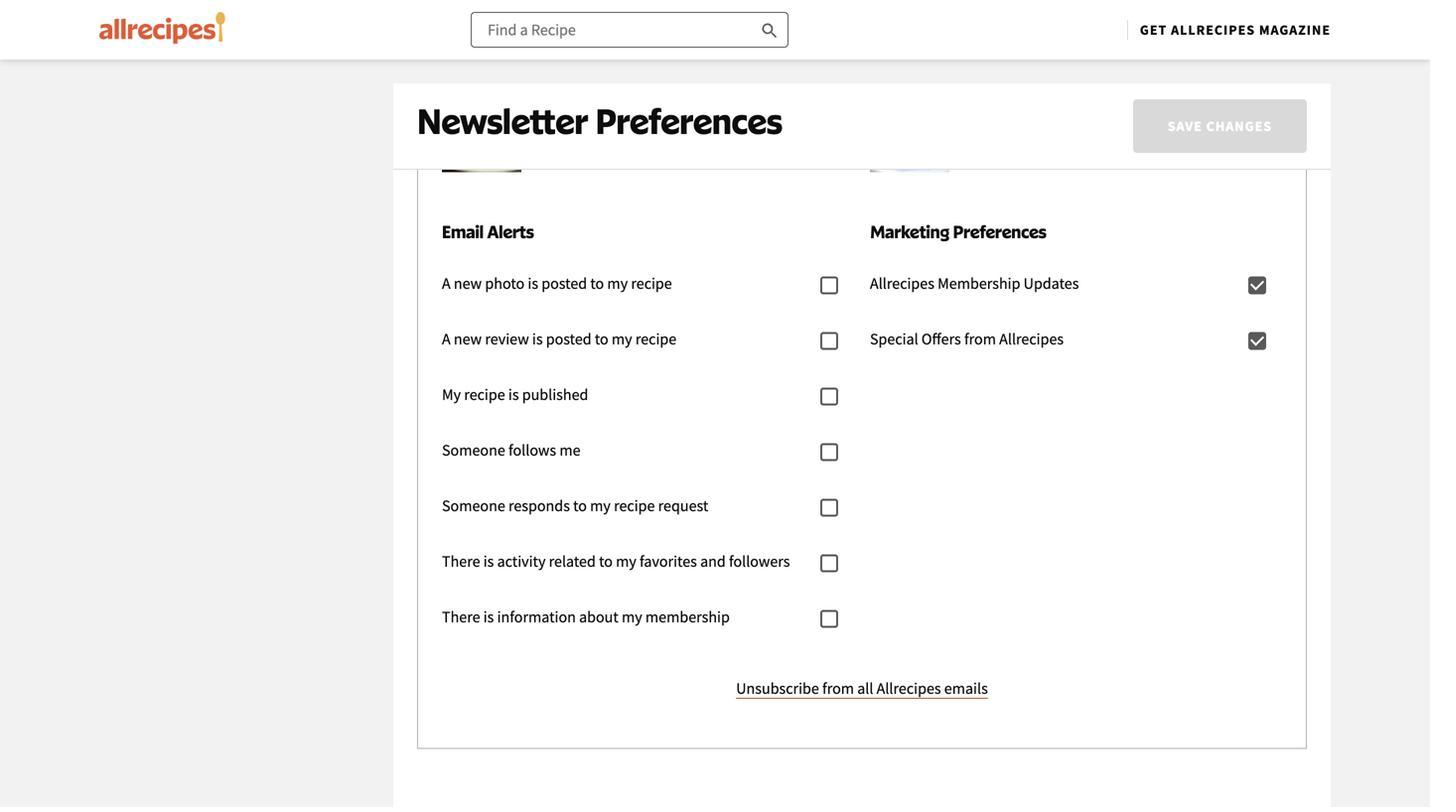 Task type: locate. For each thing, give the bounding box(es) containing it.
0 vertical spatial new
[[454, 274, 482, 294]]

2 someone from the top
[[442, 496, 505, 516]]

is left activity
[[484, 552, 494, 572]]

0 vertical spatial there
[[442, 552, 480, 572]]

recipe
[[631, 274, 672, 294], [636, 329, 677, 349], [464, 385, 505, 405], [614, 496, 655, 516]]

1 vertical spatial new
[[454, 329, 482, 349]]

1 vertical spatial the
[[537, 122, 566, 144]]

the left food on the top of the page
[[537, 122, 566, 144]]

someone responds to my recipe request
[[442, 496, 709, 516]]

0 vertical spatial someone
[[442, 441, 505, 460]]

preferences for newsletter preferences
[[596, 99, 783, 143]]

posted
[[542, 274, 587, 294], [546, 329, 592, 349]]

my
[[442, 385, 461, 405]]

1 someone from the top
[[442, 441, 505, 460]]

a up my
[[442, 329, 451, 349]]

the food feed image
[[442, 93, 522, 173]]

someone
[[442, 441, 505, 460], [442, 496, 505, 516]]

get allrecipes magazine link
[[1140, 21, 1331, 39]]

someone left responds
[[442, 496, 505, 516]]

to down a new photo is posted to my recipe
[[595, 329, 609, 349]]

posted down a new photo is posted to my recipe
[[546, 329, 592, 349]]

is
[[528, 274, 538, 294], [532, 329, 543, 349], [508, 385, 519, 405], [484, 552, 494, 572], [484, 607, 494, 627]]

1 horizontal spatial from
[[965, 329, 996, 349]]

new left review
[[454, 329, 482, 349]]

allrecipes
[[1171, 21, 1256, 39], [870, 274, 935, 294], [1000, 329, 1064, 349], [877, 679, 941, 699]]

from right offers
[[965, 329, 996, 349]]

the daily snack
[[537, 27, 657, 48]]

1 vertical spatial posted
[[546, 329, 592, 349]]

someone for someone responds to my recipe request
[[442, 496, 505, 516]]

new
[[454, 274, 482, 294], [454, 329, 482, 349]]

to
[[590, 274, 604, 294], [595, 329, 609, 349], [573, 496, 587, 516], [599, 552, 613, 572]]

is right review
[[532, 329, 543, 349]]

the
[[537, 27, 566, 48], [537, 122, 566, 144]]

0 vertical spatial the
[[537, 27, 566, 48]]

allrecipes down marketing
[[870, 274, 935, 294]]

and
[[700, 552, 726, 572]]

0 vertical spatial from
[[965, 329, 996, 349]]

there for there is information about my membership
[[442, 607, 480, 627]]

new left 'photo' on the left top
[[454, 274, 482, 294]]

1 there from the top
[[442, 552, 480, 572]]

allrecipes down updates
[[1000, 329, 1064, 349]]

published
[[522, 385, 588, 405]]

0 vertical spatial a
[[442, 274, 451, 294]]

alerts
[[487, 221, 534, 242]]

the food feed
[[537, 122, 650, 144]]

newsletter
[[417, 99, 588, 143]]

there
[[442, 552, 480, 572], [442, 607, 480, 627]]

kitchen fix image
[[870, 93, 950, 173]]

2 there from the top
[[442, 607, 480, 627]]

the for the food feed
[[537, 122, 566, 144]]

activity
[[497, 552, 546, 572]]

posted up a new review is posted to my recipe on the top left of the page
[[542, 274, 587, 294]]

a down email on the left top of the page
[[442, 274, 451, 294]]

email alerts
[[442, 221, 534, 242]]

allrecipes right get
[[1171, 21, 1256, 39]]

1 a from the top
[[442, 274, 451, 294]]

my right 'about'
[[622, 607, 642, 627]]

followers
[[729, 552, 790, 572]]

sweet spot image
[[870, 0, 950, 77]]

posted for review
[[546, 329, 592, 349]]

there is activity related to my favorites and followers
[[442, 552, 790, 572]]

my
[[607, 274, 628, 294], [612, 329, 632, 349], [590, 496, 611, 516], [616, 552, 637, 572], [622, 607, 642, 627]]

1 vertical spatial a
[[442, 329, 451, 349]]

marketing preferences
[[870, 221, 1047, 242]]

1 vertical spatial someone
[[442, 496, 505, 516]]

about
[[579, 607, 619, 627]]

1 new from the top
[[454, 274, 482, 294]]

0 horizontal spatial preferences
[[596, 99, 783, 143]]

daily
[[570, 27, 608, 48]]

1 the from the top
[[537, 27, 566, 48]]

someone left follows
[[442, 441, 505, 460]]

0 vertical spatial posted
[[542, 274, 587, 294]]

me
[[560, 441, 581, 460]]

my up a new review is posted to my recipe on the top left of the page
[[607, 274, 628, 294]]

a
[[442, 274, 451, 294], [442, 329, 451, 349]]

from
[[965, 329, 996, 349], [823, 679, 854, 699]]

1 vertical spatial there
[[442, 607, 480, 627]]

allrecipes right all
[[877, 679, 941, 699]]

2 the from the top
[[537, 122, 566, 144]]

there left information
[[442, 607, 480, 627]]

preferences
[[596, 99, 783, 143], [953, 221, 1047, 242]]

related
[[549, 552, 596, 572]]

special
[[870, 329, 919, 349]]

0 horizontal spatial from
[[823, 679, 854, 699]]

0 vertical spatial preferences
[[596, 99, 783, 143]]

allrecipes inside 'link'
[[877, 679, 941, 699]]

1 horizontal spatial preferences
[[953, 221, 1047, 242]]

there for there is activity related to my favorites and followers
[[442, 552, 480, 572]]

2 a from the top
[[442, 329, 451, 349]]

my up there is activity related to my favorites and followers
[[590, 496, 611, 516]]

1 vertical spatial preferences
[[953, 221, 1047, 242]]

favorites
[[640, 552, 697, 572]]

the left daily
[[537, 27, 566, 48]]

2 new from the top
[[454, 329, 482, 349]]

from left all
[[823, 679, 854, 699]]

new for review
[[454, 329, 482, 349]]

newsletter preferences
[[417, 99, 783, 143]]

offers
[[922, 329, 961, 349]]

1 vertical spatial from
[[823, 679, 854, 699]]

there left activity
[[442, 552, 480, 572]]

my down a new photo is posted to my recipe
[[612, 329, 632, 349]]



Task type: describe. For each thing, give the bounding box(es) containing it.
is right 'photo' on the left top
[[528, 274, 538, 294]]

the for the daily snack
[[537, 27, 566, 48]]

emails
[[945, 679, 988, 699]]

to up a new review is posted to my recipe on the top left of the page
[[590, 274, 604, 294]]

review
[[485, 329, 529, 349]]

feed
[[612, 122, 650, 144]]

allrecipes membership updates
[[870, 274, 1079, 294]]

from inside unsubscribe from all allrecipes emails 'link'
[[823, 679, 854, 699]]

responds
[[509, 496, 570, 516]]

unsubscribe from all allrecipes emails link
[[736, 678, 988, 700]]

new for photo
[[454, 274, 482, 294]]

the daily snack image
[[442, 0, 522, 77]]

is left published
[[508, 385, 519, 405]]

magazine
[[1259, 21, 1331, 39]]

Search text field
[[471, 12, 789, 48]]

a for a new review is posted to my recipe
[[442, 329, 451, 349]]

information
[[497, 607, 576, 627]]

my recipe is published
[[442, 385, 588, 405]]

a for a new photo is posted to my recipe
[[442, 274, 451, 294]]

request
[[658, 496, 709, 516]]

food
[[570, 122, 609, 144]]

email
[[442, 221, 484, 242]]

get
[[1140, 21, 1168, 39]]

membership
[[646, 607, 730, 627]]

to right responds
[[573, 496, 587, 516]]

special offers from allrecipes
[[870, 329, 1064, 349]]

membership
[[938, 274, 1021, 294]]

updates
[[1024, 274, 1079, 294]]

someone follows me
[[442, 441, 581, 460]]

unsubscribe
[[736, 679, 819, 699]]

my left favorites
[[616, 552, 637, 572]]

snack
[[612, 27, 657, 48]]

someone for someone follows me
[[442, 441, 505, 460]]

get allrecipes magazine
[[1140, 21, 1331, 39]]

to right related
[[599, 552, 613, 572]]

there is information about my membership
[[442, 607, 730, 627]]

posted for photo
[[542, 274, 587, 294]]

marketing
[[870, 221, 950, 242]]

all
[[858, 679, 874, 699]]

unsubscribe from all allrecipes emails
[[736, 679, 988, 699]]

a new review is posted to my recipe
[[442, 329, 677, 349]]

preferences for marketing preferences
[[953, 221, 1047, 242]]

is left information
[[484, 607, 494, 627]]

photo
[[485, 274, 525, 294]]

a new photo is posted to my recipe
[[442, 274, 672, 294]]

follows
[[509, 441, 556, 460]]



Task type: vqa. For each thing, say whether or not it's contained in the screenshot.
Kitchen Tips link
no



